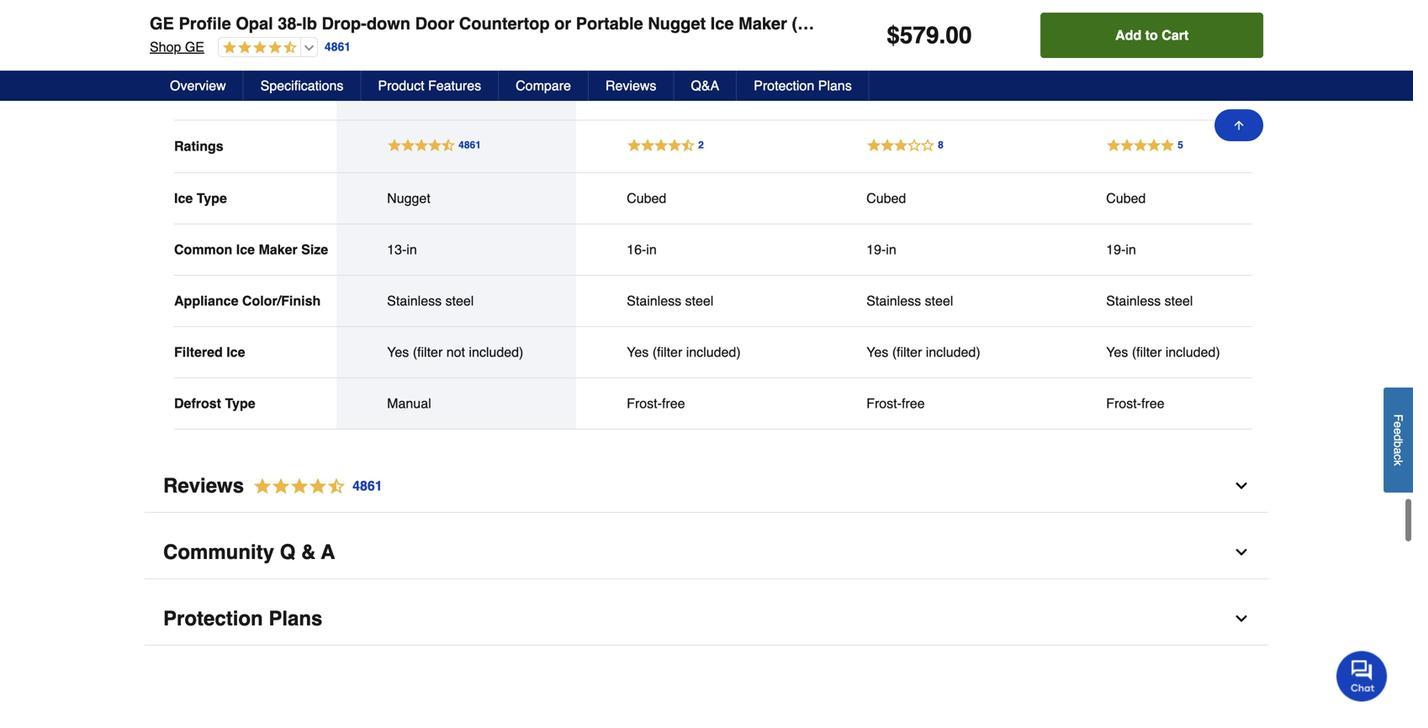 Task type: describe. For each thing, give the bounding box(es) containing it.
4 yes from the left
[[1106, 344, 1128, 360]]

product features button
[[361, 71, 499, 101]]

(filter for yes (filter not included) cell
[[413, 344, 443, 360]]

533
[[632, 47, 666, 70]]

3 steel from the left
[[925, 293, 953, 309]]

chevron down image for protection plans
[[1233, 611, 1250, 628]]

arrow up image
[[1232, 119, 1246, 132]]

ice right filtered
[[226, 344, 245, 360]]

2 e from the top
[[1392, 428, 1405, 435]]

1 cubed from the left
[[627, 191, 667, 206]]

(stainless
[[792, 14, 871, 33]]

free for 1st 'frost-free' cell from the right
[[1142, 396, 1165, 411]]

community q & a
[[163, 541, 335, 564]]

to
[[1145, 27, 1158, 43]]

ends
[[474, 66, 507, 82]]

0 vertical spatial nugget
[[648, 14, 706, 33]]

1 frost-free cell from the left
[[627, 395, 766, 412]]

(filter for third yes (filter included) cell from the left
[[1132, 344, 1162, 360]]

protection for bottom the protection plans button
[[163, 607, 263, 631]]

protection plans for bottom the protection plans button
[[163, 607, 323, 631]]

1 e from the top
[[1392, 422, 1405, 428]]

ratings
[[174, 139, 223, 154]]

2 included) from the left
[[686, 344, 741, 360]]

chat invite button image
[[1337, 651, 1388, 702]]

1 vertical spatial protection plans button
[[145, 593, 1269, 646]]

protection for the topmost the protection plans button
[[754, 78, 815, 93]]

door
[[415, 14, 454, 33]]

reviews inside button
[[606, 78, 656, 93]]

or
[[554, 14, 571, 33]]

0 vertical spatial ge
[[150, 14, 174, 33]]

3 cubed from the left
[[1106, 191, 1146, 206]]

20
[[416, 83, 431, 99]]

4 stainless steel from the left
[[1106, 293, 1193, 309]]

3 stainless from the left
[[867, 293, 921, 309]]

steel)
[[876, 14, 922, 33]]

1 horizontal spatial $
[[887, 22, 900, 49]]

1 in from the left
[[407, 242, 417, 257]]

4 in from the left
[[1126, 242, 1136, 257]]

4 stainless steel cell from the left
[[1106, 293, 1245, 310]]

size
[[301, 242, 328, 257]]

b
[[1392, 442, 1405, 448]]

1 19-in cell from the left
[[867, 241, 1005, 258]]

compare button
[[499, 71, 589, 101]]

frost- for 2nd 'frost-free' cell from the left
[[867, 396, 902, 411]]

type for defrost type
[[225, 396, 255, 411]]

overview
[[170, 78, 226, 93]]

opal
[[236, 14, 273, 33]]

dec
[[387, 83, 412, 99]]

950
[[872, 47, 906, 70]]

0 vertical spatial protection plans button
[[737, 71, 870, 101]]

c
[[1392, 455, 1405, 460]]

$50.00
[[422, 66, 463, 82]]

frost-free for 1st 'frost-free' cell from the right
[[1106, 396, 1165, 411]]

f e e d b a c k button
[[1384, 388, 1413, 493]]

q&a
[[691, 78, 719, 93]]

k
[[1392, 460, 1405, 466]]

19-in for 2nd 19-in cell from right
[[867, 242, 897, 257]]

common ice maker size
[[174, 242, 328, 257]]

common
[[174, 242, 232, 257]]

add to cart button
[[1041, 13, 1264, 58]]

3 included) from the left
[[926, 344, 981, 360]]

$ inside $ 887 . 05
[[1106, 49, 1112, 61]]

chevron down image
[[1233, 478, 1250, 495]]

2 19- from the left
[[1106, 242, 1126, 257]]

color/finish
[[242, 293, 321, 309]]

free for first 'frost-free' cell from the left
[[662, 396, 685, 411]]

13-in
[[387, 242, 417, 257]]

2 yes (filter included) cell from the left
[[867, 344, 1005, 361]]

4 steel from the left
[[1165, 293, 1193, 309]]

features
[[428, 78, 481, 93]]

yes (filter included) for third yes (filter included) cell from the left
[[1106, 344, 1220, 360]]

16-
[[627, 242, 646, 257]]

type for ice type
[[197, 191, 227, 206]]

add
[[1116, 27, 1142, 43]]

$ inside $ 579 . 00
[[387, 17, 393, 29]]

ice type
[[174, 191, 227, 206]]

0 vertical spatial plans
[[818, 78, 852, 93]]

2 stainless steel from the left
[[627, 293, 714, 309]]

0 vertical spatial maker
[[739, 14, 787, 33]]

add to cart
[[1116, 27, 1189, 43]]

shop
[[150, 39, 181, 55]]

nugget inside "cell"
[[387, 191, 431, 206]]

a
[[321, 541, 335, 564]]

38-
[[278, 14, 302, 33]]

manual
[[387, 396, 431, 411]]

specifications button
[[244, 71, 361, 101]]

0 horizontal spatial 00
[[429, 17, 440, 29]]

3 stainless steel cell from the left
[[867, 293, 1005, 310]]

&
[[301, 541, 316, 564]]

yes (filter not included)
[[387, 344, 524, 360]]

3 stainless steel from the left
[[867, 293, 953, 309]]

1 stainless steel from the left
[[387, 293, 474, 309]]

3 yes from the left
[[867, 344, 889, 360]]

16-in
[[627, 242, 657, 257]]

specifications
[[261, 78, 344, 93]]

lb
[[302, 14, 317, 33]]

0 horizontal spatial 4861
[[325, 40, 351, 54]]

product features
[[378, 78, 481, 93]]

save $50.00
[[387, 66, 463, 82]]

filtered
[[174, 344, 223, 360]]

chevron down image for community q & a
[[1233, 544, 1250, 561]]

1 horizontal spatial 00
[[946, 22, 972, 49]]

4.5 stars image containing 4861
[[244, 475, 383, 498]]



Task type: locate. For each thing, give the bounding box(es) containing it.
3 frost- from the left
[[1106, 396, 1142, 411]]

profile
[[179, 14, 231, 33]]

e up 'd'
[[1392, 422, 1405, 428]]

2 (filter from the left
[[653, 344, 682, 360]]

1 free from the left
[[662, 396, 685, 411]]

ice up q&a
[[711, 14, 734, 33]]

frost-free
[[627, 396, 685, 411], [867, 396, 925, 411], [1106, 396, 1165, 411]]

1 vertical spatial protection plans
[[163, 607, 323, 631]]

frost- for first 'frost-free' cell from the left
[[627, 396, 662, 411]]

1 vertical spatial ge
[[185, 39, 204, 55]]

yes
[[387, 344, 409, 360], [627, 344, 649, 360], [867, 344, 889, 360], [1106, 344, 1128, 360]]

1 vertical spatial chevron down image
[[1233, 611, 1250, 628]]

stainless steel cell
[[387, 293, 526, 310], [627, 293, 766, 310], [867, 293, 1005, 310], [1106, 293, 1245, 310]]

. down to
[[1146, 49, 1148, 61]]

2 horizontal spatial frost-
[[1106, 396, 1142, 411]]

maker left size
[[259, 242, 298, 257]]

ge down profile
[[185, 39, 204, 55]]

2 cubed from the left
[[867, 191, 906, 206]]

2 yes (filter included) from the left
[[867, 344, 981, 360]]

1 horizontal spatial frost-free cell
[[867, 395, 1005, 412]]

1 vertical spatial reviews
[[163, 474, 244, 498]]

product
[[378, 78, 424, 93]]

maker
[[739, 14, 787, 33], [259, 242, 298, 257]]

4 stainless from the left
[[1106, 293, 1161, 309]]

1 yes (filter included) from the left
[[627, 344, 741, 360]]

yes (filter included) for 3rd yes (filter included) cell from the right
[[627, 344, 741, 360]]

included) inside cell
[[469, 344, 524, 360]]

0 horizontal spatial reviews
[[163, 474, 244, 498]]

1 horizontal spatial 579
[[900, 22, 939, 49]]

yes inside cell
[[387, 344, 409, 360]]

2 chevron down image from the top
[[1233, 611, 1250, 628]]

0 horizontal spatial ge
[[150, 14, 174, 33]]

frost-free for first 'frost-free' cell from the left
[[627, 396, 685, 411]]

4 included) from the left
[[1166, 344, 1220, 360]]

0 horizontal spatial plans
[[269, 607, 323, 631]]

4.5 stars image up &
[[244, 475, 383, 498]]

887
[[1112, 47, 1146, 70]]

free
[[662, 396, 685, 411], [902, 396, 925, 411], [1142, 396, 1165, 411]]

ice down ratings
[[174, 191, 193, 206]]

1 chevron down image from the top
[[1233, 544, 1250, 561]]

0 horizontal spatial cubed cell
[[627, 190, 766, 207]]

2 horizontal spatial frost-free
[[1106, 396, 1165, 411]]

2 cubed cell from the left
[[867, 190, 1005, 207]]

19-in
[[867, 242, 897, 257], [1106, 242, 1136, 257]]

(filter for 3rd yes (filter included) cell from the right
[[653, 344, 682, 360]]

1 horizontal spatial 19-
[[1106, 242, 1126, 257]]

frost-free cell
[[627, 395, 766, 412], [867, 395, 1005, 412], [1106, 395, 1245, 412]]

(filter
[[413, 344, 443, 360], [653, 344, 682, 360], [892, 344, 922, 360], [1132, 344, 1162, 360]]

a
[[1392, 448, 1405, 455]]

2 horizontal spatial $
[[1106, 49, 1112, 61]]

1 vertical spatial 4861
[[353, 478, 382, 494]]

type right defrost
[[225, 396, 255, 411]]

1 horizontal spatial frost-free
[[867, 396, 925, 411]]

ice right "common"
[[236, 242, 255, 257]]

0 horizontal spatial yes (filter included) cell
[[627, 344, 766, 361]]

0 horizontal spatial frost-free cell
[[627, 395, 766, 412]]

reviews button
[[589, 71, 674, 101]]

e
[[1392, 422, 1405, 428], [1392, 428, 1405, 435]]

1 horizontal spatial .
[[939, 22, 946, 49]]

0 horizontal spatial maker
[[259, 242, 298, 257]]

in
[[407, 242, 417, 257], [646, 242, 657, 257], [886, 242, 897, 257], [1126, 242, 1136, 257]]

1 frost- from the left
[[627, 396, 662, 411]]

q&a button
[[674, 71, 737, 101]]

3 free from the left
[[1142, 396, 1165, 411]]

13-in cell
[[387, 241, 526, 258]]

0 horizontal spatial .
[[426, 17, 429, 29]]

ends dec 20
[[387, 66, 507, 99]]

0 horizontal spatial protection plans
[[163, 607, 323, 631]]

0 horizontal spatial frost-
[[627, 396, 662, 411]]

1 horizontal spatial cubed
[[867, 191, 906, 206]]

protection plans
[[754, 78, 852, 93], [163, 607, 323, 631]]

compare
[[516, 78, 571, 93]]

appliance color/finish
[[174, 293, 321, 309]]

reviews down the 533
[[606, 78, 656, 93]]

1 yes (filter included) cell from the left
[[627, 344, 766, 361]]

0 horizontal spatial free
[[662, 396, 685, 411]]

0 horizontal spatial frost-free
[[627, 396, 685, 411]]

3 (filter from the left
[[892, 344, 922, 360]]

. inside $ 887 . 05
[[1146, 49, 1148, 61]]

1 horizontal spatial yes (filter included)
[[867, 344, 981, 360]]

3 frost-free from the left
[[1106, 396, 1165, 411]]

cubed cell
[[627, 190, 766, 207], [867, 190, 1005, 207], [1106, 190, 1245, 207]]

2 horizontal spatial free
[[1142, 396, 1165, 411]]

19-
[[867, 242, 886, 257], [1106, 242, 1126, 257]]

2 stainless steel cell from the left
[[627, 293, 766, 310]]

0 vertical spatial type
[[197, 191, 227, 206]]

1 vertical spatial nugget
[[387, 191, 431, 206]]

ge
[[150, 14, 174, 33], [185, 39, 204, 55]]

2 horizontal spatial yes (filter included)
[[1106, 344, 1220, 360]]

0 horizontal spatial $ 579 . 00
[[387, 15, 440, 38]]

1 horizontal spatial 4861
[[353, 478, 382, 494]]

0 vertical spatial protection
[[754, 78, 815, 93]]

1 steel from the left
[[445, 293, 474, 309]]

0 horizontal spatial nugget
[[387, 191, 431, 206]]

$ right '(stainless'
[[887, 22, 900, 49]]

overview button
[[153, 71, 244, 101]]

1 vertical spatial protection
[[163, 607, 263, 631]]

frost- for 1st 'frost-free' cell from the right
[[1106, 396, 1142, 411]]

manual cell
[[387, 395, 526, 412]]

ge up shop
[[150, 14, 174, 33]]

free for 2nd 'frost-free' cell from the left
[[902, 396, 925, 411]]

(filter for second yes (filter included) cell from left
[[892, 344, 922, 360]]

4 (filter from the left
[[1132, 344, 1162, 360]]

0 horizontal spatial $
[[387, 17, 393, 29]]

1 horizontal spatial frost-
[[867, 396, 902, 411]]

1 horizontal spatial 19-in
[[1106, 242, 1136, 257]]

2 19-in from the left
[[1106, 242, 1136, 257]]

yes (filter included)
[[627, 344, 741, 360], [867, 344, 981, 360], [1106, 344, 1220, 360]]

0 horizontal spatial protection
[[163, 607, 263, 631]]

1 vertical spatial plans
[[269, 607, 323, 631]]

2 horizontal spatial frost-free cell
[[1106, 395, 1245, 412]]

1 vertical spatial maker
[[259, 242, 298, 257]]

protection
[[754, 78, 815, 93], [163, 607, 263, 631]]

19-in for 1st 19-in cell from the right
[[1106, 242, 1136, 257]]

0 horizontal spatial 19-in
[[867, 242, 897, 257]]

protection plans button
[[737, 71, 870, 101], [145, 593, 1269, 646]]

0 horizontal spatial 19-
[[867, 242, 886, 257]]

community
[[163, 541, 274, 564]]

2 yes from the left
[[627, 344, 649, 360]]

1 vertical spatial 4.5 stars image
[[244, 475, 383, 498]]

0 vertical spatial protection plans
[[754, 78, 852, 93]]

1 horizontal spatial 19-in cell
[[1106, 241, 1245, 258]]

$ left 05
[[1106, 49, 1112, 61]]

f e e d b a c k
[[1392, 415, 1405, 466]]

1 vertical spatial type
[[225, 396, 255, 411]]

save
[[387, 66, 419, 82]]

plans down '(stainless'
[[818, 78, 852, 93]]

0 vertical spatial 4.5 stars image
[[219, 40, 297, 56]]

protection plans for the topmost the protection plans button
[[754, 78, 852, 93]]

frost-free for 2nd 'frost-free' cell from the left
[[867, 396, 925, 411]]

protection down '(stainless'
[[754, 78, 815, 93]]

1 horizontal spatial $ 579 . 00
[[887, 22, 972, 49]]

1 horizontal spatial free
[[902, 396, 925, 411]]

$ 579 . 00
[[387, 15, 440, 38], [887, 22, 972, 49]]

countertop
[[459, 14, 550, 33]]

1 horizontal spatial protection
[[754, 78, 815, 93]]

1 stainless from the left
[[387, 293, 442, 309]]

1 19-in from the left
[[867, 242, 897, 257]]

1 yes from the left
[[387, 344, 409, 360]]

1 19- from the left
[[867, 242, 886, 257]]

2 frost-free cell from the left
[[867, 395, 1005, 412]]

reviews
[[606, 78, 656, 93], [163, 474, 244, 498]]

3 yes (filter included) cell from the left
[[1106, 344, 1245, 361]]

defrost type
[[174, 396, 255, 411]]

00
[[429, 17, 440, 29], [946, 22, 972, 49]]

2 horizontal spatial cubed
[[1106, 191, 1146, 206]]

1 (filter from the left
[[413, 344, 443, 360]]

1 horizontal spatial cubed cell
[[867, 190, 1005, 207]]

shop ge
[[150, 39, 204, 55]]

frost-
[[627, 396, 662, 411], [867, 396, 902, 411], [1106, 396, 1142, 411]]

0 horizontal spatial 579
[[393, 15, 426, 38]]

2 horizontal spatial cubed cell
[[1106, 190, 1245, 207]]

1 horizontal spatial reviews
[[606, 78, 656, 93]]

00 right down
[[429, 17, 440, 29]]

3 frost-free cell from the left
[[1106, 395, 1245, 412]]

1 horizontal spatial ge
[[185, 39, 204, 55]]

portable
[[576, 14, 643, 33]]

type up "common"
[[197, 191, 227, 206]]

1 cubed cell from the left
[[627, 190, 766, 207]]

3 yes (filter included) from the left
[[1106, 344, 1220, 360]]

19-in cell
[[867, 241, 1005, 258], [1106, 241, 1245, 258]]

2 horizontal spatial yes (filter included) cell
[[1106, 344, 1245, 361]]

yes (filter included) cell
[[627, 344, 766, 361], [867, 344, 1005, 361], [1106, 344, 1245, 361]]

. right steel) at the top of page
[[939, 22, 946, 49]]

0 vertical spatial chevron down image
[[1233, 544, 1250, 561]]

filtered ice
[[174, 344, 245, 360]]

protection plans button down '(stainless'
[[737, 71, 870, 101]]

appliance
[[174, 293, 238, 309]]

protection plans button down community q & a button
[[145, 593, 1269, 646]]

2 steel from the left
[[685, 293, 714, 309]]

. right down
[[426, 17, 429, 29]]

defrost
[[174, 396, 221, 411]]

4.5 stars image down 'opal'
[[219, 40, 297, 56]]

3 cubed cell from the left
[[1106, 190, 1245, 207]]

f
[[1392, 415, 1405, 422]]

05
[[1148, 49, 1160, 61]]

nugget up 13-in
[[387, 191, 431, 206]]

1 included) from the left
[[469, 344, 524, 360]]

16-in cell
[[627, 241, 766, 258]]

0 vertical spatial reviews
[[606, 78, 656, 93]]

price
[[174, 50, 207, 66]]

q
[[280, 541, 296, 564]]

chevron down image
[[1233, 544, 1250, 561], [1233, 611, 1250, 628]]

2 frost-free from the left
[[867, 396, 925, 411]]

1 frost-free from the left
[[627, 396, 685, 411]]

0 vertical spatial 4861
[[325, 40, 351, 54]]

e up "b"
[[1392, 428, 1405, 435]]

1 horizontal spatial nugget
[[648, 14, 706, 33]]

13-
[[387, 242, 407, 257]]

down
[[367, 14, 411, 33]]

protection plans down '(stainless'
[[754, 78, 852, 93]]

ge profile opal 38-lb drop-down door countertop or portable nugget ice maker (stainless steel)
[[150, 14, 922, 33]]

protection down community
[[163, 607, 263, 631]]

stainless steel
[[387, 293, 474, 309], [627, 293, 714, 309], [867, 293, 953, 309], [1106, 293, 1193, 309]]

2 frost- from the left
[[867, 396, 902, 411]]

protection plans down community q & a
[[163, 607, 323, 631]]

2 19-in cell from the left
[[1106, 241, 1245, 258]]

1 horizontal spatial plans
[[818, 78, 852, 93]]

type
[[197, 191, 227, 206], [225, 396, 255, 411]]

cart
[[1162, 27, 1189, 43]]

chevron down image inside community q & a button
[[1233, 544, 1250, 561]]

plans down the q
[[269, 607, 323, 631]]

maker left '(stainless'
[[739, 14, 787, 33]]

0 horizontal spatial yes (filter included)
[[627, 344, 741, 360]]

2 horizontal spatial .
[[1146, 49, 1148, 61]]

0 horizontal spatial cubed
[[627, 191, 667, 206]]

not
[[446, 344, 465, 360]]

$ left door
[[387, 17, 393, 29]]

2 stainless from the left
[[627, 293, 681, 309]]

4861 inside 4.5 stars image
[[353, 478, 382, 494]]

1 horizontal spatial protection plans
[[754, 78, 852, 93]]

$
[[387, 17, 393, 29], [887, 22, 900, 49], [1106, 49, 1112, 61]]

nugget
[[648, 14, 706, 33], [387, 191, 431, 206]]

yes (filter not included) cell
[[387, 344, 526, 361]]

4.5 stars image
[[219, 40, 297, 56], [244, 475, 383, 498]]

0 horizontal spatial 19-in cell
[[867, 241, 1005, 258]]

cubed
[[627, 191, 667, 206], [867, 191, 906, 206], [1106, 191, 1146, 206]]

1 horizontal spatial maker
[[739, 14, 787, 33]]

nugget up the 533
[[648, 14, 706, 33]]

2 free from the left
[[902, 396, 925, 411]]

2 in from the left
[[646, 242, 657, 257]]

00 right steel) at the top of page
[[946, 22, 972, 49]]

$ 887 . 05
[[1106, 47, 1160, 70]]

yes (filter included) for second yes (filter included) cell from left
[[867, 344, 981, 360]]

ice
[[711, 14, 734, 33], [174, 191, 193, 206], [236, 242, 255, 257], [226, 344, 245, 360]]

1 stainless steel cell from the left
[[387, 293, 526, 310]]

d
[[1392, 435, 1405, 442]]

reviews up community
[[163, 474, 244, 498]]

community q & a button
[[145, 527, 1269, 580]]

3 in from the left
[[886, 242, 897, 257]]

1 horizontal spatial yes (filter included) cell
[[867, 344, 1005, 361]]

drop-
[[322, 14, 367, 33]]

nugget cell
[[387, 190, 526, 207]]



Task type: vqa. For each thing, say whether or not it's contained in the screenshot.
topmost More
no



